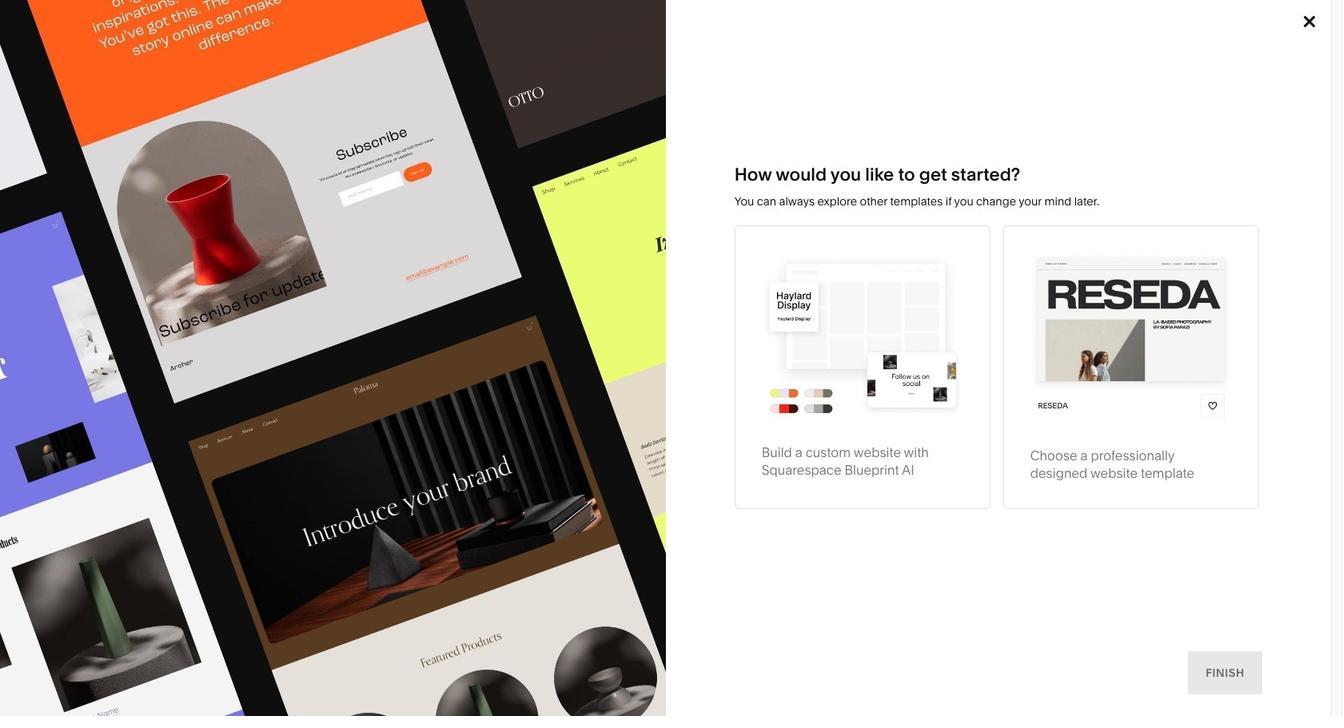 Task type: locate. For each thing, give the bounding box(es) containing it.
squarespace blueprint promo image image
[[0, 0, 666, 716]]

çimen image
[[480, 558, 851, 716]]

emmeline image
[[55, 558, 426, 716]]



Task type: vqa. For each thing, say whether or not it's contained in the screenshot.
Start With Irving
no



Task type: describe. For each thing, give the bounding box(es) containing it.
template store entry card image
[[1031, 253, 1232, 421]]

squarespace blueprint entry card image
[[762, 253, 963, 417]]

reseda image
[[906, 558, 1277, 716]]



